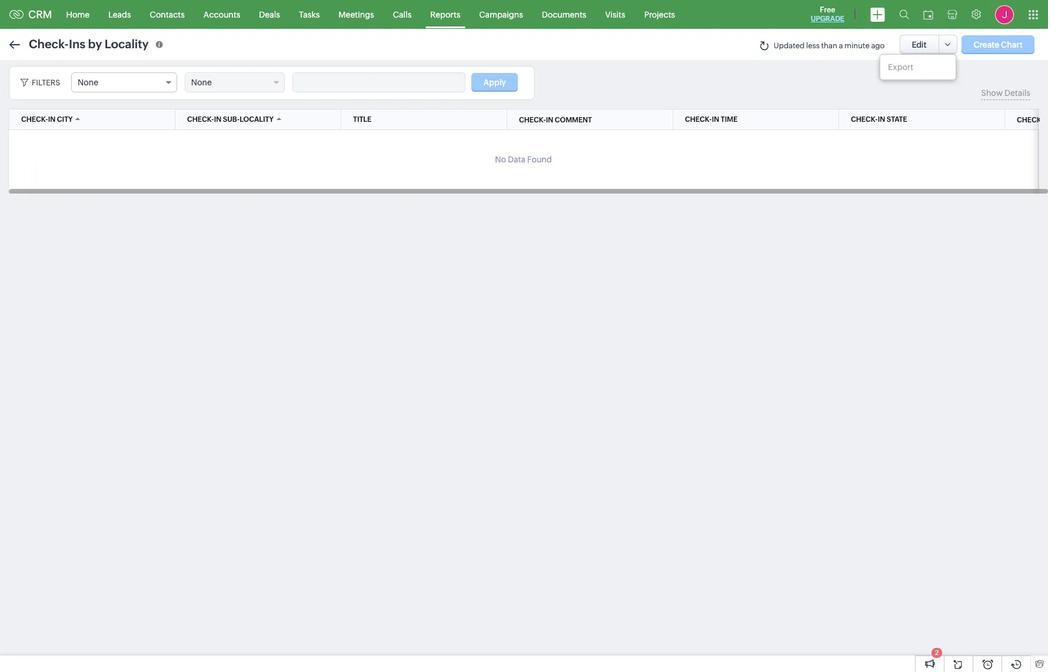 Task type: locate. For each thing, give the bounding box(es) containing it.
1 horizontal spatial locality
[[240, 115, 274, 124]]

check-ins by locality
[[29, 37, 149, 50]]

found
[[528, 155, 552, 164]]

in
[[48, 115, 55, 124], [214, 115, 222, 124], [712, 115, 720, 124], [879, 115, 886, 124], [546, 116, 554, 124], [1045, 116, 1049, 124]]

ins
[[69, 37, 86, 50]]

accounts
[[204, 10, 240, 19]]

state
[[887, 115, 908, 124]]

check- for check-ins by locality
[[29, 37, 69, 50]]

a
[[839, 41, 844, 50]]

None text field
[[293, 73, 465, 92]]

updated less than a minute ago
[[774, 41, 885, 50]]

0 horizontal spatial locality
[[105, 37, 149, 50]]

leads link
[[99, 0, 141, 29]]

check- for check-in state
[[852, 115, 879, 124]]

profile image
[[996, 5, 1015, 24]]

5 in from the left
[[546, 116, 554, 124]]

calls
[[393, 10, 412, 19]]

in for city
[[48, 115, 55, 124]]

edit
[[913, 40, 927, 49]]

in for comment
[[546, 116, 554, 124]]

profile element
[[989, 0, 1022, 29]]

check-in city
[[21, 115, 73, 124]]

check-in time
[[686, 115, 738, 124]]

2 in from the left
[[214, 115, 222, 124]]

upgrade
[[811, 15, 845, 23]]

time
[[721, 115, 738, 124]]

reports
[[431, 10, 461, 19]]

1 vertical spatial locality
[[240, 115, 274, 124]]

calls link
[[384, 0, 421, 29]]

create chart button
[[963, 35, 1035, 54]]

0 vertical spatial locality
[[105, 37, 149, 50]]

leads
[[108, 10, 131, 19]]

locality
[[105, 37, 149, 50], [240, 115, 274, 124]]

check- for check-in sub-locality
[[187, 115, 214, 124]]

3 in from the left
[[712, 115, 720, 124]]

4 in from the left
[[879, 115, 886, 124]]

less
[[807, 41, 820, 50]]

contacts
[[150, 10, 185, 19]]

data
[[508, 155, 526, 164]]

campaigns link
[[470, 0, 533, 29]]

check- for check-in time
[[686, 115, 712, 124]]

check-
[[29, 37, 69, 50], [21, 115, 48, 124], [187, 115, 214, 124], [686, 115, 712, 124], [852, 115, 879, 124], [519, 116, 546, 124], [1018, 116, 1045, 124]]

deals link
[[250, 0, 290, 29]]

home link
[[57, 0, 99, 29]]

documents link
[[533, 0, 596, 29]]

ago
[[872, 41, 885, 50]]

in for time
[[712, 115, 720, 124]]

chart
[[1002, 40, 1024, 49]]

title
[[353, 115, 372, 124]]

sub-
[[223, 115, 240, 124]]

accounts link
[[194, 0, 250, 29]]

updated
[[774, 41, 805, 50]]

locality for check-ins by locality
[[105, 37, 149, 50]]

1 in from the left
[[48, 115, 55, 124]]



Task type: describe. For each thing, give the bounding box(es) containing it.
reports link
[[421, 0, 470, 29]]

home
[[66, 10, 90, 19]]

in for state
[[879, 115, 886, 124]]

city
[[57, 115, 73, 124]]

comment
[[555, 116, 592, 124]]

check- for check-in city
[[21, 115, 48, 124]]

check-in
[[1018, 116, 1049, 124]]

check- for check-in comment
[[519, 116, 546, 124]]

tasks link
[[290, 0, 329, 29]]

tasks
[[299, 10, 320, 19]]

no data found
[[496, 155, 552, 164]]

check-in state
[[852, 115, 908, 124]]

contacts link
[[141, 0, 194, 29]]

check-in sub-locality
[[187, 115, 274, 124]]

meetings
[[339, 10, 374, 19]]

documents
[[542, 10, 587, 19]]

create chart
[[974, 40, 1024, 49]]

check- for check-in
[[1018, 116, 1045, 124]]

projects
[[645, 10, 676, 19]]

visits
[[606, 10, 626, 19]]

filters
[[32, 78, 60, 87]]

deals
[[259, 10, 280, 19]]

crm link
[[9, 8, 52, 21]]

projects link
[[635, 0, 685, 29]]

visits link
[[596, 0, 635, 29]]

check-in comment
[[519, 116, 592, 124]]

by
[[88, 37, 102, 50]]

free upgrade
[[811, 5, 845, 23]]

free
[[821, 5, 836, 14]]

create
[[974, 40, 1000, 49]]

in for sub-
[[214, 115, 222, 124]]

crm
[[28, 8, 52, 21]]

no
[[496, 155, 507, 164]]

locality for check-in sub-locality
[[240, 115, 274, 124]]

meetings link
[[329, 0, 384, 29]]

campaigns
[[480, 10, 523, 19]]

minute
[[845, 41, 870, 50]]

edit button
[[900, 35, 940, 54]]

6 in from the left
[[1045, 116, 1049, 124]]

than
[[822, 41, 838, 50]]



Task type: vqa. For each thing, say whether or not it's contained in the screenshot.
"Visits" link
yes



